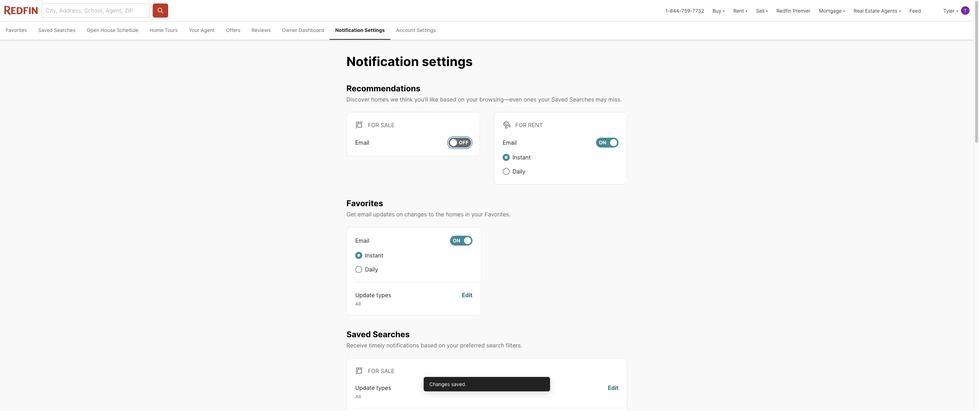 Task type: locate. For each thing, give the bounding box(es) containing it.
1 horizontal spatial settings
[[417, 27, 436, 33]]

▾ right agents
[[899, 8, 902, 14]]

0 horizontal spatial instant
[[365, 252, 384, 259]]

for left rent
[[516, 121, 527, 128]]

real estate agents ▾
[[854, 8, 902, 14]]

on inside saved searches receive timely notifications based on your preferred search filters.
[[439, 342, 446, 349]]

searches inside 'link'
[[54, 27, 76, 33]]

2 vertical spatial searches
[[373, 330, 410, 339]]

changes saved.
[[430, 381, 467, 387]]

0 vertical spatial searches
[[54, 27, 76, 33]]

1-
[[666, 8, 670, 14]]

0 vertical spatial notification
[[335, 27, 364, 33]]

1 vertical spatial searches
[[570, 96, 594, 103]]

on
[[458, 96, 465, 103], [397, 211, 403, 218], [439, 342, 446, 349]]

2 all from the top
[[356, 393, 361, 399]]

dashboard
[[299, 27, 324, 33]]

1 horizontal spatial edit button
[[608, 384, 619, 399]]

owner
[[282, 27, 298, 33]]

▾ left user photo
[[957, 8, 959, 14]]

0 vertical spatial instant radio
[[503, 154, 510, 161]]

saved inside recommendations discover homes we think you'll like based on your browsing—even ones your saved searches may miss.
[[552, 96, 568, 103]]

for for update types
[[368, 367, 379, 374]]

notification
[[335, 27, 364, 33], [347, 54, 419, 69]]

0 vertical spatial edit
[[462, 291, 473, 298]]

sale
[[381, 121, 395, 128], [381, 367, 395, 374]]

based
[[440, 96, 457, 103], [421, 342, 437, 349]]

1 horizontal spatial on
[[599, 139, 607, 145]]

real estate agents ▾ link
[[854, 0, 902, 21]]

2 for sale from the top
[[368, 367, 395, 374]]

saved for saved searches receive timely notifications based on your preferred search filters.
[[347, 330, 371, 339]]

0 horizontal spatial saved
[[38, 27, 53, 33]]

1 horizontal spatial edit
[[608, 384, 619, 391]]

1 horizontal spatial homes
[[446, 211, 464, 218]]

for sale down we
[[368, 121, 395, 128]]

1 horizontal spatial daily
[[513, 168, 526, 175]]

daily right daily option
[[365, 266, 378, 273]]

the
[[436, 211, 445, 218]]

estate
[[866, 8, 880, 14]]

1 vertical spatial notification
[[347, 54, 419, 69]]

0 horizontal spatial settings
[[365, 27, 385, 33]]

redfin
[[777, 8, 792, 14]]

0 horizontal spatial on
[[453, 237, 461, 243]]

update for bottommost edit button
[[356, 384, 375, 391]]

mortgage
[[820, 8, 842, 14]]

1 horizontal spatial searches
[[373, 330, 410, 339]]

3 ▾ from the left
[[766, 8, 769, 14]]

on
[[599, 139, 607, 145], [453, 237, 461, 243]]

0 horizontal spatial edit button
[[462, 291, 473, 307]]

searches for saved searches
[[54, 27, 76, 33]]

1 vertical spatial favorites
[[347, 198, 383, 208]]

▾
[[723, 8, 725, 14], [746, 8, 748, 14], [766, 8, 769, 14], [844, 8, 846, 14], [899, 8, 902, 14], [957, 8, 959, 14]]

2 horizontal spatial on
[[458, 96, 465, 103]]

for
[[368, 121, 379, 128], [516, 121, 527, 128], [368, 367, 379, 374]]

0 horizontal spatial favorites
[[6, 27, 27, 33]]

1 vertical spatial homes
[[446, 211, 464, 218]]

1 vertical spatial instant radio
[[356, 252, 363, 259]]

notification inside notification settings link
[[335, 27, 364, 33]]

on right updates
[[397, 211, 403, 218]]

1 types from the top
[[377, 291, 391, 298]]

0 vertical spatial based
[[440, 96, 457, 103]]

▾ for mortgage ▾
[[844, 8, 846, 14]]

favorites for favorites get email updates on changes to the homes in your favorites.
[[347, 198, 383, 208]]

1 horizontal spatial based
[[440, 96, 457, 103]]

edit for bottommost edit button
[[608, 384, 619, 391]]

0 vertical spatial favorites
[[6, 27, 27, 33]]

email
[[356, 139, 370, 146], [503, 139, 517, 146], [356, 237, 370, 244]]

timely
[[369, 342, 385, 349]]

email for daily radio instant option
[[503, 139, 517, 146]]

sale down we
[[381, 121, 395, 128]]

settings left account
[[365, 27, 385, 33]]

rent ▾ button
[[730, 0, 752, 21]]

1 vertical spatial saved
[[552, 96, 568, 103]]

for sale down timely
[[368, 367, 395, 374]]

0 horizontal spatial on
[[397, 211, 403, 218]]

1 vertical spatial on
[[453, 237, 461, 243]]

1 update from the top
[[356, 291, 375, 298]]

your inside saved searches receive timely notifications based on your preferred search filters.
[[447, 342, 459, 349]]

None checkbox
[[450, 236, 473, 245]]

on for daily radio
[[599, 139, 607, 145]]

instant
[[513, 154, 531, 161], [365, 252, 384, 259]]

844-
[[670, 8, 682, 14]]

feed button
[[906, 0, 940, 21]]

2 update types all from the top
[[356, 384, 391, 399]]

1 horizontal spatial instant
[[513, 154, 531, 161]]

email for instant option related to daily option
[[356, 237, 370, 244]]

searches left open on the left top of page
[[54, 27, 76, 33]]

update for the top edit button
[[356, 291, 375, 298]]

1 horizontal spatial on
[[439, 342, 446, 349]]

buy
[[713, 8, 722, 14]]

settings right account
[[417, 27, 436, 33]]

saved inside 'link'
[[38, 27, 53, 33]]

1 vertical spatial based
[[421, 342, 437, 349]]

recommendations
[[347, 84, 421, 93]]

for down discover
[[368, 121, 379, 128]]

1 vertical spatial edit
[[608, 384, 619, 391]]

0 horizontal spatial edit
[[462, 291, 473, 298]]

sell ▾
[[757, 8, 769, 14]]

1 horizontal spatial favorites
[[347, 198, 383, 208]]

searches inside saved searches receive timely notifications based on your preferred search filters.
[[373, 330, 410, 339]]

▾ for buy ▾
[[723, 8, 725, 14]]

0 vertical spatial sale
[[381, 121, 395, 128]]

saved up receive
[[347, 330, 371, 339]]

0 vertical spatial saved
[[38, 27, 53, 33]]

types
[[377, 291, 391, 298], [377, 384, 391, 391]]

homes down recommendations
[[371, 96, 389, 103]]

2 vertical spatial on
[[439, 342, 446, 349]]

1 all from the top
[[356, 301, 361, 306]]

your inside favorites get email updates on changes to the homes in your favorites.
[[472, 211, 483, 218]]

real
[[854, 8, 864, 14]]

0 vertical spatial daily
[[513, 168, 526, 175]]

discover
[[347, 96, 370, 103]]

instant radio for daily radio
[[503, 154, 510, 161]]

0 horizontal spatial daily
[[365, 266, 378, 273]]

based inside recommendations discover homes we think you'll like based on your browsing—even ones your saved searches may miss.
[[440, 96, 457, 103]]

based right "notifications"
[[421, 342, 437, 349]]

1 vertical spatial daily
[[365, 266, 378, 273]]

homes
[[371, 96, 389, 103], [446, 211, 464, 218]]

preferred
[[460, 342, 485, 349]]

on inside recommendations discover homes we think you'll like based on your browsing—even ones your saved searches may miss.
[[458, 96, 465, 103]]

0 vertical spatial on
[[599, 139, 607, 145]]

tyler ▾
[[944, 8, 959, 14]]

settings
[[365, 27, 385, 33], [417, 27, 436, 33]]

daily
[[513, 168, 526, 175], [365, 266, 378, 273]]

2 vertical spatial saved
[[347, 330, 371, 339]]

notification for notification settings
[[347, 54, 419, 69]]

instant radio up daily option
[[356, 252, 363, 259]]

buy ▾
[[713, 8, 725, 14]]

2 horizontal spatial saved
[[552, 96, 568, 103]]

your left preferred
[[447, 342, 459, 349]]

0 vertical spatial all
[[356, 301, 361, 306]]

2 update from the top
[[356, 384, 375, 391]]

1 update types all from the top
[[356, 291, 391, 306]]

7732
[[693, 8, 705, 14]]

edit
[[462, 291, 473, 298], [608, 384, 619, 391]]

edit button
[[462, 291, 473, 307], [608, 384, 619, 399]]

for down timely
[[368, 367, 379, 374]]

0 horizontal spatial homes
[[371, 96, 389, 103]]

get
[[347, 211, 356, 218]]

0 vertical spatial instant
[[513, 154, 531, 161]]

updates
[[373, 211, 395, 218]]

rent
[[734, 8, 745, 14]]

1 vertical spatial instant
[[365, 252, 384, 259]]

notification settings link
[[330, 21, 391, 40]]

agent
[[201, 27, 215, 33]]

instant radio up daily radio
[[503, 154, 510, 161]]

0 vertical spatial homes
[[371, 96, 389, 103]]

▾ right mortgage
[[844, 8, 846, 14]]

your right in
[[472, 211, 483, 218]]

account settings
[[396, 27, 436, 33]]

favorites get email updates on changes to the homes in your favorites.
[[347, 198, 511, 218]]

all
[[356, 301, 361, 306], [356, 393, 361, 399]]

None checkbox
[[449, 138, 471, 147], [596, 138, 619, 147], [449, 138, 471, 147], [596, 138, 619, 147]]

we
[[391, 96, 398, 103]]

0 vertical spatial on
[[458, 96, 465, 103]]

1 ▾ from the left
[[723, 8, 725, 14]]

on left preferred
[[439, 342, 446, 349]]

0 horizontal spatial based
[[421, 342, 437, 349]]

agents
[[882, 8, 898, 14]]

City, Address, School, Agent, ZIP search field
[[42, 4, 150, 18]]

1 horizontal spatial instant radio
[[503, 154, 510, 161]]

user photo image
[[962, 6, 970, 15]]

0 horizontal spatial searches
[[54, 27, 76, 33]]

0 vertical spatial edit button
[[462, 291, 473, 307]]

offers link
[[220, 21, 246, 40]]

1 settings from the left
[[365, 27, 385, 33]]

1 vertical spatial for sale
[[368, 367, 395, 374]]

2 horizontal spatial searches
[[570, 96, 594, 103]]

saved for saved searches
[[38, 27, 53, 33]]

searches left may
[[570, 96, 594, 103]]

759-
[[682, 8, 693, 14]]

1 vertical spatial on
[[397, 211, 403, 218]]

0 vertical spatial types
[[377, 291, 391, 298]]

daily right daily radio
[[513, 168, 526, 175]]

homes left in
[[446, 211, 464, 218]]

saved right ones
[[552, 96, 568, 103]]

home tours link
[[144, 21, 183, 40]]

your right ones
[[538, 96, 550, 103]]

1 vertical spatial update
[[356, 384, 375, 391]]

1 horizontal spatial saved
[[347, 330, 371, 339]]

browsing—even
[[480, 96, 522, 103]]

▾ right rent
[[746, 8, 748, 14]]

saved right favorites link
[[38, 27, 53, 33]]

▾ right buy
[[723, 8, 725, 14]]

2 ▾ from the left
[[746, 8, 748, 14]]

types for the top edit button
[[377, 291, 391, 298]]

for for email
[[516, 121, 527, 128]]

reviews link
[[246, 21, 277, 40]]

rent
[[528, 121, 543, 128]]

1 vertical spatial sale
[[381, 367, 395, 374]]

rent ▾ button
[[734, 0, 748, 21]]

saved inside saved searches receive timely notifications based on your preferred search filters.
[[347, 330, 371, 339]]

0 vertical spatial for sale
[[368, 121, 395, 128]]

saved
[[38, 27, 53, 33], [552, 96, 568, 103], [347, 330, 371, 339]]

on right like
[[458, 96, 465, 103]]

settings for account settings
[[417, 27, 436, 33]]

0 vertical spatial update
[[356, 291, 375, 298]]

like
[[430, 96, 439, 103]]

6 ▾ from the left
[[957, 8, 959, 14]]

▾ right the sell
[[766, 8, 769, 14]]

daily for daily option
[[365, 266, 378, 273]]

notification settings
[[347, 54, 473, 69]]

1 vertical spatial types
[[377, 384, 391, 391]]

searches up "notifications"
[[373, 330, 410, 339]]

redfin premier button
[[773, 0, 815, 21]]

1 vertical spatial update types all
[[356, 384, 391, 399]]

searches inside recommendations discover homes we think you'll like based on your browsing—even ones your saved searches may miss.
[[570, 96, 594, 103]]

update types all for bottommost edit button
[[356, 384, 391, 399]]

0 vertical spatial update types all
[[356, 291, 391, 306]]

Instant radio
[[503, 154, 510, 161], [356, 252, 363, 259]]

favorites inside favorites get email updates on changes to the homes in your favorites.
[[347, 198, 383, 208]]

owner dashboard
[[282, 27, 324, 33]]

4 ▾ from the left
[[844, 8, 846, 14]]

based right like
[[440, 96, 457, 103]]

2 types from the top
[[377, 384, 391, 391]]

submit search image
[[157, 7, 164, 14]]

sale down timely
[[381, 367, 395, 374]]

schedule
[[117, 27, 139, 33]]

1 vertical spatial all
[[356, 393, 361, 399]]

types for bottommost edit button
[[377, 384, 391, 391]]

favorites
[[6, 27, 27, 33], [347, 198, 383, 208]]

0 horizontal spatial instant radio
[[356, 252, 363, 259]]

5 ▾ from the left
[[899, 8, 902, 14]]

2 settings from the left
[[417, 27, 436, 33]]

to
[[429, 211, 434, 218]]

homes inside recommendations discover homes we think you'll like based on your browsing—even ones your saved searches may miss.
[[371, 96, 389, 103]]

instant for daily radio instant option
[[513, 154, 531, 161]]



Task type: vqa. For each thing, say whether or not it's contained in the screenshot.
the sale to the left
no



Task type: describe. For each thing, give the bounding box(es) containing it.
daily for daily radio
[[513, 168, 526, 175]]

miss.
[[609, 96, 622, 103]]

reviews
[[252, 27, 271, 33]]

edit for the top edit button
[[462, 291, 473, 298]]

notifications
[[387, 342, 419, 349]]

saved searches receive timely notifications based on your preferred search filters.
[[347, 330, 523, 349]]

open house schedule link
[[81, 21, 144, 40]]

buy ▾ button
[[713, 0, 725, 21]]

settings for notification settings
[[365, 27, 385, 33]]

all for the top edit button
[[356, 301, 361, 306]]

mortgage ▾
[[820, 8, 846, 14]]

open house schedule
[[87, 27, 139, 33]]

receive
[[347, 342, 368, 349]]

redfin premier
[[777, 8, 811, 14]]

notification settings
[[335, 27, 385, 33]]

sell ▾ button
[[752, 0, 773, 21]]

sell
[[757, 8, 765, 14]]

ones
[[524, 96, 537, 103]]

saved searches
[[38, 27, 76, 33]]

homes inside favorites get email updates on changes to the homes in your favorites.
[[446, 211, 464, 218]]

1-844-759-7732 link
[[666, 8, 705, 14]]

your left browsing—even at the top
[[466, 96, 478, 103]]

1 for sale from the top
[[368, 121, 395, 128]]

owner dashboard link
[[277, 21, 330, 40]]

favorites link
[[0, 21, 33, 40]]

filters.
[[506, 342, 523, 349]]

1 sale from the top
[[381, 121, 395, 128]]

home
[[150, 27, 163, 33]]

favorites for favorites
[[6, 27, 27, 33]]

2 sale from the top
[[381, 367, 395, 374]]

mortgage ▾ button
[[815, 0, 850, 21]]

your
[[189, 27, 200, 33]]

searches for saved searches receive timely notifications based on your preferred search filters.
[[373, 330, 410, 339]]

Daily radio
[[503, 168, 510, 175]]

account settings link
[[391, 21, 442, 40]]

home tours
[[150, 27, 178, 33]]

house
[[101, 27, 116, 33]]

offers
[[226, 27, 240, 33]]

feed
[[910, 8, 922, 14]]

based inside saved searches receive timely notifications based on your preferred search filters.
[[421, 342, 437, 349]]

1-844-759-7732
[[666, 8, 705, 14]]

for rent
[[516, 121, 543, 128]]

notification for notification settings
[[335, 27, 364, 33]]

off
[[459, 139, 469, 145]]

in
[[465, 211, 470, 218]]

sell ▾ button
[[757, 0, 769, 21]]

changes
[[430, 381, 450, 387]]

on for daily option
[[453, 237, 461, 243]]

1 vertical spatial edit button
[[608, 384, 619, 399]]

instant for instant option related to daily option
[[365, 252, 384, 259]]

email
[[358, 211, 372, 218]]

you'll
[[415, 96, 428, 103]]

account
[[396, 27, 416, 33]]

think
[[400, 96, 413, 103]]

tyler
[[944, 8, 955, 14]]

mortgage ▾ button
[[820, 0, 846, 21]]

on inside favorites get email updates on changes to the homes in your favorites.
[[397, 211, 403, 218]]

▾ for sell ▾
[[766, 8, 769, 14]]

instant radio for daily option
[[356, 252, 363, 259]]

changes
[[405, 211, 427, 218]]

your agent
[[189, 27, 215, 33]]

favorites.
[[485, 211, 511, 218]]

search
[[487, 342, 505, 349]]

▾ for tyler ▾
[[957, 8, 959, 14]]

rent ▾
[[734, 8, 748, 14]]

update types all for the top edit button
[[356, 291, 391, 306]]

recommendations discover homes we think you'll like based on your browsing—even ones your saved searches may miss.
[[347, 84, 622, 103]]

saved.
[[452, 381, 467, 387]]

real estate agents ▾ button
[[850, 0, 906, 21]]

tours
[[165, 27, 178, 33]]

Daily radio
[[356, 266, 363, 273]]

saved searches link
[[33, 21, 81, 40]]

your agent link
[[183, 21, 220, 40]]

▾ for rent ▾
[[746, 8, 748, 14]]

all for bottommost edit button
[[356, 393, 361, 399]]

premier
[[793, 8, 811, 14]]

buy ▾ button
[[709, 0, 730, 21]]

may
[[596, 96, 607, 103]]

open
[[87, 27, 99, 33]]

settings
[[422, 54, 473, 69]]



